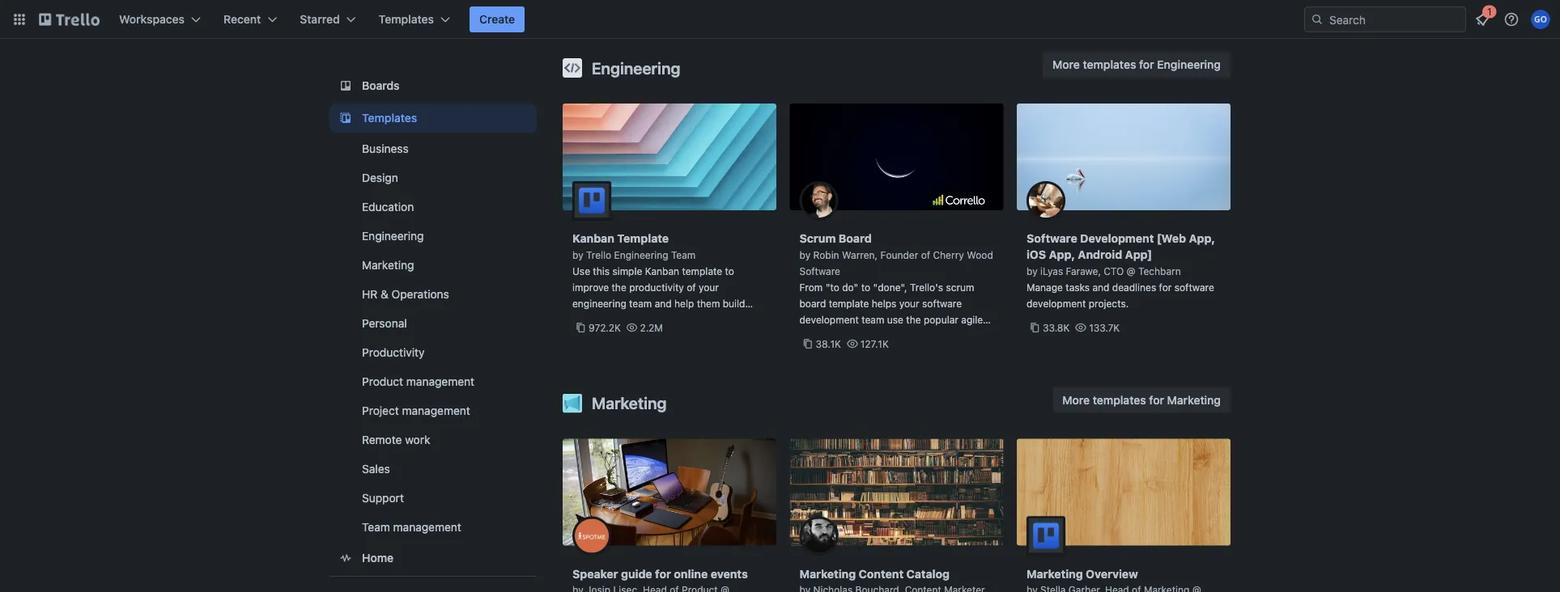 Task type: locate. For each thing, give the bounding box(es) containing it.
1 vertical spatial templates
[[362, 111, 417, 125]]

business
[[362, 142, 409, 155]]

helps
[[872, 298, 897, 309]]

0 vertical spatial team
[[629, 298, 652, 309]]

0 vertical spatial templates
[[1083, 58, 1136, 71]]

1 horizontal spatial software
[[1175, 282, 1214, 293]]

marketing
[[362, 259, 414, 272], [1167, 394, 1221, 407], [592, 394, 667, 413], [800, 568, 856, 581], [1027, 568, 1083, 581]]

by down scrum
[[800, 249, 811, 261]]

0 vertical spatial your
[[699, 282, 719, 293]]

improve
[[572, 282, 609, 293]]

team up productivity on the top left of page
[[671, 249, 696, 261]]

kanban up trello
[[572, 232, 614, 245]]

0 vertical spatial work
[[890, 330, 912, 342]]

template down do"
[[829, 298, 869, 309]]

0 vertical spatial faster.
[[649, 314, 678, 325]]

1 notification image
[[1473, 10, 1492, 29]]

the
[[612, 282, 627, 293], [906, 314, 921, 325]]

boards
[[362, 79, 400, 92]]

the inside kanban template by trello engineering team use this simple kanban template to improve the productivity of your engineering team and help them build better products, faster.
[[612, 282, 627, 293]]

to up "build"
[[725, 266, 734, 277]]

faster.
[[649, 314, 678, 325], [915, 330, 944, 342]]

1 vertical spatial app,
[[1049, 248, 1075, 262]]

templates up business
[[362, 111, 417, 125]]

0 horizontal spatial team
[[629, 298, 652, 309]]

1 horizontal spatial template
[[829, 298, 869, 309]]

nicholas bouchard, content marketer @ unito image
[[800, 517, 838, 556]]

recent
[[224, 13, 261, 26]]

for inside software development [web app, ios app, android app] by ilyas farawe, cto @ techbarn manage tasks and deadlines for software development projects.
[[1159, 282, 1172, 293]]

and up "projects."
[[1093, 282, 1110, 293]]

sales link
[[330, 457, 537, 483]]

1 vertical spatial to
[[861, 282, 870, 293]]

more for engineering
[[1053, 58, 1080, 71]]

1 vertical spatial template
[[829, 298, 869, 309]]

gary orlando (garyorlando) image
[[1531, 10, 1551, 29]]

productivity link
[[330, 340, 537, 366]]

1 horizontal spatial app,
[[1189, 232, 1215, 245]]

productivity
[[629, 282, 684, 293]]

deadlines
[[1112, 282, 1156, 293]]

app,
[[1189, 232, 1215, 245], [1049, 248, 1075, 262]]

0 vertical spatial more
[[1053, 58, 1080, 71]]

1 horizontal spatial by
[[800, 249, 811, 261]]

marketing link
[[330, 253, 537, 279]]

1 horizontal spatial software
[[1027, 232, 1077, 245]]

for
[[1139, 58, 1154, 71], [1159, 282, 1172, 293], [1149, 394, 1164, 407], [655, 568, 671, 581]]

team inside scrum board by robin warren, founder of cherry wood software from "to do" to "done", trello's scrum board template helps your software development team use the popular agile framework to finish work faster.
[[862, 314, 885, 325]]

1 horizontal spatial faster.
[[915, 330, 944, 342]]

0 vertical spatial software
[[1175, 282, 1214, 293]]

remote work link
[[330, 428, 537, 453]]

starred button
[[290, 6, 366, 32]]

more
[[1053, 58, 1080, 71], [1063, 394, 1090, 407]]

0 horizontal spatial software
[[922, 298, 962, 309]]

0 horizontal spatial the
[[612, 282, 627, 293]]

design link
[[330, 165, 537, 191]]

1 vertical spatial of
[[687, 282, 696, 293]]

1 vertical spatial templates
[[1093, 394, 1146, 407]]

robin warren, founder of cherry wood software image
[[800, 181, 838, 220]]

home
[[362, 552, 394, 565]]

hr & operations link
[[330, 282, 537, 308]]

1 vertical spatial faster.
[[915, 330, 944, 342]]

development down manage
[[1027, 298, 1086, 309]]

templates inside templates dropdown button
[[379, 13, 434, 26]]

0 horizontal spatial to
[[725, 266, 734, 277]]

manage
[[1027, 282, 1063, 293]]

software
[[1027, 232, 1077, 245], [800, 266, 840, 277]]

scrum board by robin warren, founder of cherry wood software from "to do" to "done", trello's scrum board template helps your software development team use the popular agile framework to finish work faster.
[[800, 232, 993, 342]]

0 horizontal spatial software
[[800, 266, 840, 277]]

farawe,
[[1066, 266, 1101, 277]]

0 horizontal spatial team
[[362, 521, 390, 534]]

your inside kanban template by trello engineering team use this simple kanban template to improve the productivity of your engineering team and help them build better products, faster.
[[699, 282, 719, 293]]

management down 'product management' link
[[402, 404, 470, 418]]

software down robin
[[800, 266, 840, 277]]

2.2m
[[640, 322, 663, 334]]

stella garber, head of marketing @ trello image
[[1027, 517, 1066, 556]]

0 vertical spatial management
[[406, 375, 475, 389]]

1 horizontal spatial work
[[890, 330, 912, 342]]

of up help
[[687, 282, 696, 293]]

development
[[1080, 232, 1154, 245]]

1 vertical spatial management
[[402, 404, 470, 418]]

1 horizontal spatial team
[[862, 314, 885, 325]]

2 vertical spatial to
[[851, 330, 860, 342]]

0 vertical spatial to
[[725, 266, 734, 277]]

open information menu image
[[1504, 11, 1520, 28]]

software down techbarn
[[1175, 282, 1214, 293]]

by up use
[[572, 249, 584, 261]]

software up ios
[[1027, 232, 1077, 245]]

faster. inside kanban template by trello engineering team use this simple kanban template to improve the productivity of your engineering team and help them build better products, faster.
[[649, 314, 678, 325]]

use
[[572, 266, 590, 277]]

guide
[[621, 568, 652, 581]]

overview
[[1086, 568, 1138, 581]]

products,
[[603, 314, 647, 325]]

faster. down the popular
[[915, 330, 944, 342]]

projects.
[[1089, 298, 1129, 309]]

marketing content catalog link
[[790, 439, 1004, 593]]

popular
[[924, 314, 959, 325]]

1 horizontal spatial the
[[906, 314, 921, 325]]

1 horizontal spatial development
[[1027, 298, 1086, 309]]

team
[[671, 249, 696, 261], [362, 521, 390, 534]]

template up them
[[682, 266, 722, 277]]

team
[[629, 298, 652, 309], [862, 314, 885, 325]]

1 vertical spatial software
[[922, 298, 962, 309]]

1 horizontal spatial to
[[851, 330, 860, 342]]

1 horizontal spatial of
[[921, 249, 930, 261]]

0 horizontal spatial of
[[687, 282, 696, 293]]

for for more templates for marketing
[[1149, 394, 1164, 407]]

by down ios
[[1027, 266, 1038, 277]]

josip lisec, head of product @ spotme image
[[572, 517, 611, 556]]

0 vertical spatial templates
[[379, 13, 434, 26]]

0 horizontal spatial template
[[682, 266, 722, 277]]

do"
[[842, 282, 859, 293]]

2 vertical spatial management
[[393, 521, 461, 534]]

1 vertical spatial software
[[800, 266, 840, 277]]

1 vertical spatial development
[[800, 314, 859, 325]]

1 vertical spatial work
[[405, 434, 430, 447]]

0 vertical spatial of
[[921, 249, 930, 261]]

engineering icon image
[[563, 58, 582, 78]]

work
[[890, 330, 912, 342], [405, 434, 430, 447]]

management down productivity link
[[406, 375, 475, 389]]

2 horizontal spatial by
[[1027, 266, 1038, 277]]

kanban up productivity on the top left of page
[[645, 266, 679, 277]]

to left finish
[[851, 330, 860, 342]]

business link
[[330, 136, 537, 162]]

marketing inside button
[[1167, 394, 1221, 407]]

to right do"
[[861, 282, 870, 293]]

1 vertical spatial kanban
[[645, 266, 679, 277]]

tasks
[[1066, 282, 1090, 293]]

1 vertical spatial your
[[899, 298, 920, 309]]

marketing overview link
[[1017, 439, 1231, 593]]

0 horizontal spatial faster.
[[649, 314, 678, 325]]

templates for marketing
[[1093, 394, 1146, 407]]

0 horizontal spatial by
[[572, 249, 584, 261]]

0 vertical spatial development
[[1027, 298, 1086, 309]]

1 vertical spatial team
[[362, 521, 390, 534]]

work down use
[[890, 330, 912, 342]]

development up framework at bottom
[[800, 314, 859, 325]]

more templates for engineering button
[[1043, 52, 1231, 78]]

template
[[682, 266, 722, 277], [829, 298, 869, 309]]

team down support
[[362, 521, 390, 534]]

ios
[[1027, 248, 1046, 262]]

1 horizontal spatial team
[[671, 249, 696, 261]]

home image
[[336, 549, 355, 568]]

0 vertical spatial template
[[682, 266, 722, 277]]

personal
[[362, 317, 407, 330]]

33.8k
[[1043, 322, 1070, 334]]

engineering link
[[330, 223, 537, 249]]

software inside scrum board by robin warren, founder of cherry wood software from "to do" to "done", trello's scrum board template helps your software development team use the popular agile framework to finish work faster.
[[922, 298, 962, 309]]

the right use
[[906, 314, 921, 325]]

to
[[725, 266, 734, 277], [861, 282, 870, 293], [851, 330, 860, 342]]

of inside scrum board by robin warren, founder of cherry wood software from "to do" to "done", trello's scrum board template helps your software development team use the popular agile framework to finish work faster.
[[921, 249, 930, 261]]

app, up ilyas
[[1049, 248, 1075, 262]]

0 vertical spatial kanban
[[572, 232, 614, 245]]

app, right [web
[[1189, 232, 1215, 245]]

faster. inside scrum board by robin warren, founder of cherry wood software from "to do" to "done", trello's scrum board template helps your software development team use the popular agile framework to finish work faster.
[[915, 330, 944, 342]]

1 horizontal spatial your
[[899, 298, 920, 309]]

0 vertical spatial team
[[671, 249, 696, 261]]

1 vertical spatial team
[[862, 314, 885, 325]]

and
[[1093, 282, 1110, 293], [655, 298, 672, 309]]

by
[[572, 249, 584, 261], [800, 249, 811, 261], [1027, 266, 1038, 277]]

templates up boards
[[379, 13, 434, 26]]

software up the popular
[[922, 298, 962, 309]]

marketing content catalog
[[800, 568, 950, 581]]

templates for engineering
[[1083, 58, 1136, 71]]

management for product management
[[406, 375, 475, 389]]

1 vertical spatial more
[[1063, 394, 1090, 407]]

team up finish
[[862, 314, 885, 325]]

templates
[[379, 13, 434, 26], [362, 111, 417, 125]]

software inside software development [web app, ios app, android app] by ilyas farawe, cto @ techbarn manage tasks and deadlines for software development projects.
[[1175, 282, 1214, 293]]

techbarn
[[1138, 266, 1181, 277]]

catalog
[[907, 568, 950, 581]]

by inside scrum board by robin warren, founder of cherry wood software from "to do" to "done", trello's scrum board template helps your software development team use the popular agile framework to finish work faster.
[[800, 249, 811, 261]]

your up use
[[899, 298, 920, 309]]

cto
[[1104, 266, 1124, 277]]

software inside scrum board by robin warren, founder of cherry wood software from "to do" to "done", trello's scrum board template helps your software development team use the popular agile framework to finish work faster.
[[800, 266, 840, 277]]

wood
[[967, 249, 993, 261]]

0 vertical spatial and
[[1093, 282, 1110, 293]]

1 vertical spatial and
[[655, 298, 672, 309]]

speaker guide for online events
[[572, 568, 748, 581]]

Search field
[[1324, 7, 1466, 32]]

management down support link
[[393, 521, 461, 534]]

1 horizontal spatial kanban
[[645, 266, 679, 277]]

search image
[[1311, 13, 1324, 26]]

development inside scrum board by robin warren, founder of cherry wood software from "to do" to "done", trello's scrum board template helps your software development team use the popular agile framework to finish work faster.
[[800, 314, 859, 325]]

0 vertical spatial software
[[1027, 232, 1077, 245]]

create button
[[470, 6, 525, 32]]

"done",
[[873, 282, 907, 293]]

software
[[1175, 282, 1214, 293], [922, 298, 962, 309]]

0 horizontal spatial development
[[800, 314, 859, 325]]

more templates for engineering
[[1053, 58, 1221, 71]]

1 horizontal spatial and
[[1093, 282, 1110, 293]]

work down 'project management'
[[405, 434, 430, 447]]

content
[[859, 568, 904, 581]]

by inside kanban template by trello engineering team use this simple kanban template to improve the productivity of your engineering team and help them build better products, faster.
[[572, 249, 584, 261]]

of left the cherry
[[921, 249, 930, 261]]

by for kanban
[[572, 249, 584, 261]]

0 horizontal spatial kanban
[[572, 232, 614, 245]]

0 vertical spatial the
[[612, 282, 627, 293]]

2 horizontal spatial to
[[861, 282, 870, 293]]

and down productivity on the top left of page
[[655, 298, 672, 309]]

the down simple
[[612, 282, 627, 293]]

your up them
[[699, 282, 719, 293]]

hr & operations
[[362, 288, 449, 301]]

development
[[1027, 298, 1086, 309], [800, 314, 859, 325]]

0 horizontal spatial your
[[699, 282, 719, 293]]

and inside software development [web app, ios app, android app] by ilyas farawe, cto @ techbarn manage tasks and deadlines for software development projects.
[[1093, 282, 1110, 293]]

0 horizontal spatial and
[[655, 298, 672, 309]]

faster. down help
[[649, 314, 678, 325]]

more for marketing
[[1063, 394, 1090, 407]]

1 vertical spatial the
[[906, 314, 921, 325]]

software inside software development [web app, ios app, android app] by ilyas farawe, cto @ techbarn manage tasks and deadlines for software development projects.
[[1027, 232, 1077, 245]]

team up products,
[[629, 298, 652, 309]]



Task type: vqa. For each thing, say whether or not it's contained in the screenshot.


Task type: describe. For each thing, give the bounding box(es) containing it.
marketing overview
[[1027, 568, 1138, 581]]

speaker
[[572, 568, 618, 581]]

the inside scrum board by robin warren, founder of cherry wood software from "to do" to "done", trello's scrum board template helps your software development team use the popular agile framework to finish work faster.
[[906, 314, 921, 325]]

template
[[617, 232, 669, 245]]

support link
[[330, 486, 537, 512]]

product management
[[362, 375, 475, 389]]

by for scrum
[[800, 249, 811, 261]]

more templates for marketing
[[1063, 394, 1221, 407]]

engineering
[[572, 298, 626, 309]]

hr
[[362, 288, 378, 301]]

personal link
[[330, 311, 537, 337]]

team inside kanban template by trello engineering team use this simple kanban template to improve the productivity of your engineering team and help them build better products, faster.
[[671, 249, 696, 261]]

to inside kanban template by trello engineering team use this simple kanban template to improve the productivity of your engineering team and help them build better products, faster.
[[725, 266, 734, 277]]

38.1k
[[816, 338, 841, 350]]

simple
[[612, 266, 642, 277]]

for for more templates for engineering
[[1139, 58, 1154, 71]]

workspaces button
[[109, 6, 211, 32]]

home link
[[330, 544, 537, 573]]

boards link
[[330, 71, 537, 100]]

remote work
[[362, 434, 430, 447]]

use
[[887, 314, 904, 325]]

workspaces
[[119, 13, 185, 26]]

template inside kanban template by trello engineering team use this simple kanban template to improve the productivity of your engineering team and help them build better products, faster.
[[682, 266, 722, 277]]

0 vertical spatial app,
[[1189, 232, 1215, 245]]

education link
[[330, 194, 537, 220]]

warren,
[[842, 249, 878, 261]]

trello's
[[910, 282, 943, 293]]

support
[[362, 492, 404, 505]]

team management
[[362, 521, 461, 534]]

board
[[800, 298, 826, 309]]

team management link
[[330, 515, 537, 541]]

ilyas farawe, cto @ techbarn image
[[1027, 181, 1066, 220]]

this
[[593, 266, 610, 277]]

for for speaker guide for online events
[[655, 568, 671, 581]]

agile
[[961, 314, 983, 325]]

product management link
[[330, 369, 537, 395]]

by inside software development [web app, ios app, android app] by ilyas farawe, cto @ techbarn manage tasks and deadlines for software development projects.
[[1027, 266, 1038, 277]]

founder
[[881, 249, 918, 261]]

management for team management
[[393, 521, 461, 534]]

them
[[697, 298, 720, 309]]

team inside kanban template by trello engineering team use this simple kanban template to improve the productivity of your engineering team and help them build better products, faster.
[[629, 298, 652, 309]]

finish
[[863, 330, 888, 342]]

events
[[711, 568, 748, 581]]

better
[[572, 314, 600, 325]]

template inside scrum board by robin warren, founder of cherry wood software from "to do" to "done", trello's scrum board template helps your software development team use the popular agile framework to finish work faster.
[[829, 298, 869, 309]]

help
[[674, 298, 694, 309]]

972.2k
[[589, 322, 621, 334]]

0 horizontal spatial app,
[[1049, 248, 1075, 262]]

build
[[723, 298, 745, 309]]

back to home image
[[39, 6, 100, 32]]

133.7k
[[1089, 322, 1120, 334]]

kanban template by trello engineering team use this simple kanban template to improve the productivity of your engineering team and help them build better products, faster.
[[572, 232, 745, 325]]

of inside kanban template by trello engineering team use this simple kanban template to improve the productivity of your engineering team and help them build better products, faster.
[[687, 282, 696, 293]]

development inside software development [web app, ios app, android app] by ilyas farawe, cto @ techbarn manage tasks and deadlines for software development projects.
[[1027, 298, 1086, 309]]

trello engineering team image
[[572, 181, 611, 220]]

and inside kanban template by trello engineering team use this simple kanban template to improve the productivity of your engineering team and help them build better products, faster.
[[655, 298, 672, 309]]

scrum
[[946, 282, 974, 293]]

0 horizontal spatial work
[[405, 434, 430, 447]]

template board image
[[336, 108, 355, 128]]

app]
[[1125, 248, 1152, 262]]

&
[[381, 288, 389, 301]]

work inside scrum board by robin warren, founder of cherry wood software from "to do" to "done", trello's scrum board template helps your software development team use the popular agile framework to finish work faster.
[[890, 330, 912, 342]]

board image
[[336, 76, 355, 96]]

starred
[[300, 13, 340, 26]]

marketing icon image
[[563, 394, 582, 413]]

"to
[[826, 282, 839, 293]]

recent button
[[214, 6, 287, 32]]

management for project management
[[402, 404, 470, 418]]

engineering inside button
[[1157, 58, 1221, 71]]

more templates for marketing button
[[1053, 387, 1231, 413]]

127.1k
[[860, 338, 889, 350]]

scrum
[[800, 232, 836, 245]]

board
[[839, 232, 872, 245]]

operations
[[392, 288, 449, 301]]

project
[[362, 404, 399, 418]]

create
[[479, 13, 515, 26]]

templates button
[[369, 6, 460, 32]]

product
[[362, 375, 403, 389]]

from
[[800, 282, 823, 293]]

design
[[362, 171, 398, 185]]

templates link
[[330, 104, 537, 133]]

your inside scrum board by robin warren, founder of cherry wood software from "to do" to "done", trello's scrum board template helps your software development team use the popular agile framework to finish work faster.
[[899, 298, 920, 309]]

project management
[[362, 404, 470, 418]]

primary element
[[0, 0, 1560, 39]]

engineering inside kanban template by trello engineering team use this simple kanban template to improve the productivity of your engineering team and help them build better products, faster.
[[614, 249, 668, 261]]

android
[[1078, 248, 1122, 262]]

ilyas
[[1040, 266, 1063, 277]]

@
[[1127, 266, 1136, 277]]

speaker guide for online events link
[[563, 439, 776, 593]]

robin
[[813, 249, 839, 261]]

productivity
[[362, 346, 425, 360]]

trello
[[586, 249, 611, 261]]

templates inside templates link
[[362, 111, 417, 125]]

cherry
[[933, 249, 964, 261]]



